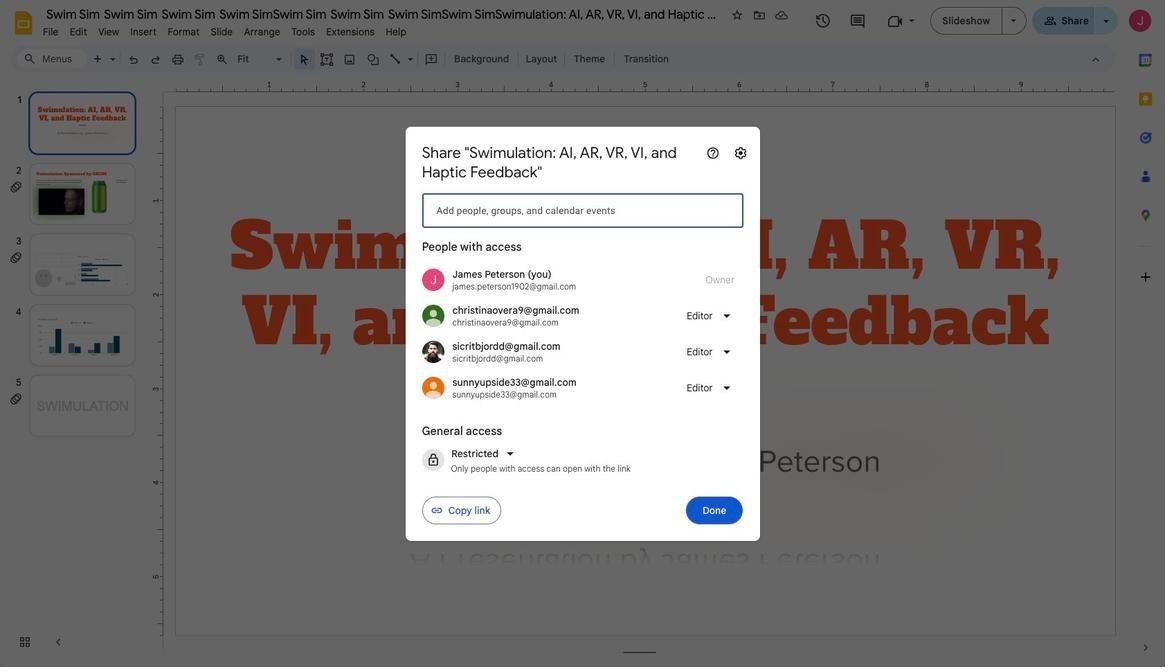 Task type: describe. For each thing, give the bounding box(es) containing it.
add comment (⌘+option+m) image
[[425, 53, 439, 66]]

zoom image
[[215, 53, 229, 66]]

last edit was on october 30, 2023 image
[[816, 12, 832, 29]]

move image
[[753, 8, 767, 22]]

tab list inside menu bar "banner"
[[1127, 41, 1166, 628]]

main toolbar
[[86, 48, 676, 69]]

menu bar banner
[[0, 0, 1166, 667]]

redo (⌘y) image
[[149, 53, 163, 66]]

text box image
[[320, 53, 334, 66]]

menu bar inside menu bar "banner"
[[37, 18, 412, 41]]

Menus field
[[17, 49, 87, 69]]

select (esc) image
[[298, 53, 312, 66]]



Task type: locate. For each thing, give the bounding box(es) containing it.
show all comments image
[[850, 13, 867, 29]]

navigation
[[0, 78, 152, 667]]

menu bar
[[37, 18, 412, 41]]

Rename text field
[[37, 6, 727, 22]]

share. shared with 3 people. image
[[1044, 14, 1057, 27]]

print (⌘p) image
[[171, 53, 185, 66]]

paint format image
[[193, 53, 207, 66]]

hide the menus (ctrl+shift+f) image
[[1090, 53, 1104, 66]]

application
[[0, 0, 1166, 667]]

undo (⌘z) image
[[127, 53, 141, 66]]

Star checkbox
[[728, 6, 748, 25]]

document status: saved to drive. image
[[775, 8, 789, 22]]

slides home image
[[11, 10, 36, 35]]

new slide (ctrl+m) image
[[91, 53, 105, 66]]

star image
[[731, 8, 745, 22]]

line image
[[389, 53, 403, 66]]

tab list
[[1127, 41, 1166, 628]]



Task type: vqa. For each thing, say whether or not it's contained in the screenshot.
Performance Art Image
no



